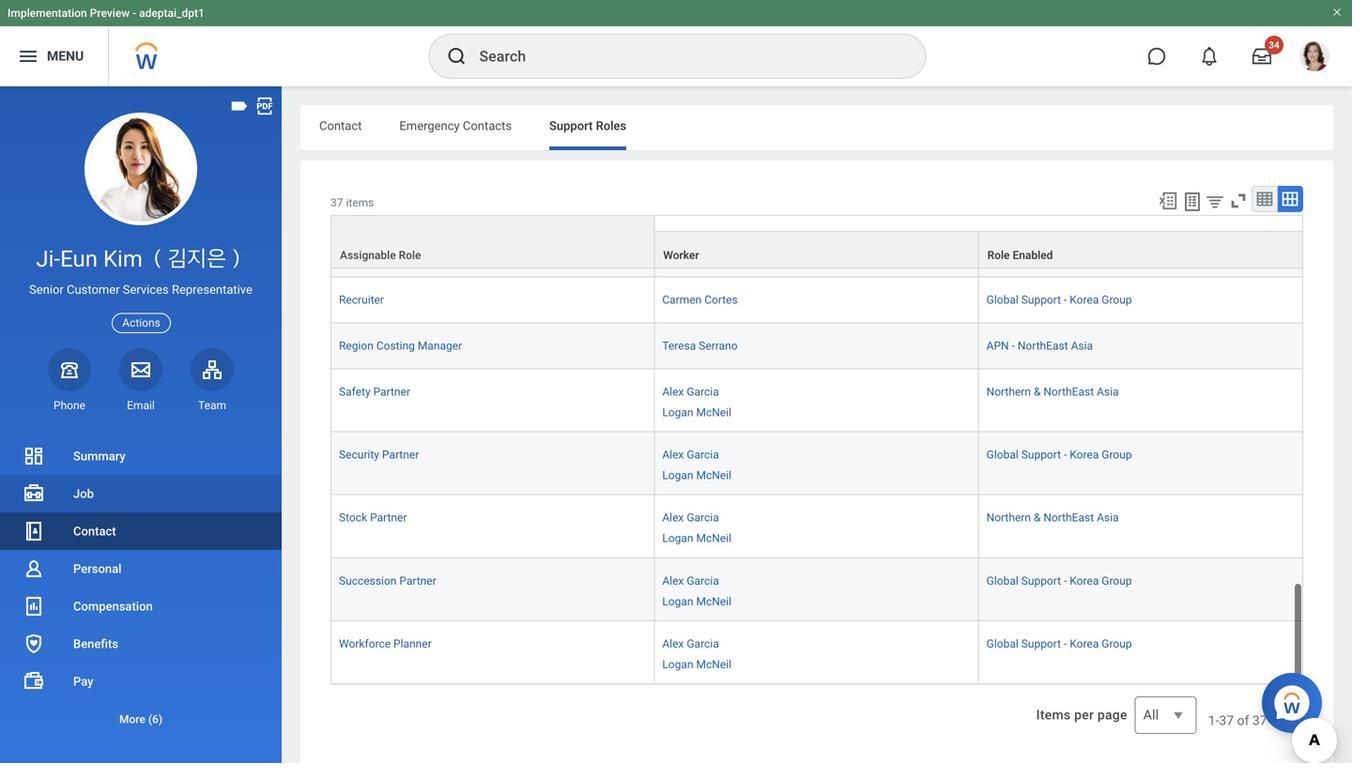 Task type: locate. For each thing, give the bounding box(es) containing it.
summary image
[[23, 445, 45, 468]]

ji-
[[36, 246, 60, 272]]

documents
[[526, 119, 589, 133]]

menu banner
[[0, 0, 1353, 86]]

team ji-eun kim （김지은） element
[[191, 398, 234, 413]]

contact link
[[0, 513, 282, 550]]

senior customer services representative
[[29, 283, 253, 297]]

-
[[133, 7, 136, 20]]

summary link
[[0, 438, 282, 475]]

vaccinations
[[626, 119, 696, 133]]

summary
[[73, 449, 126, 464]]

0 horizontal spatial personal
[[73, 562, 122, 576]]

compensation
[[73, 600, 153, 614]]

personal left information on the left of page
[[319, 119, 367, 133]]

pay link
[[0, 663, 282, 701]]

job image
[[23, 483, 45, 505]]

（김지은）
[[148, 246, 246, 272]]

actions button
[[112, 313, 171, 333]]

compensation link
[[0, 588, 282, 626]]

personal down contact
[[73, 562, 122, 576]]

senior
[[29, 283, 64, 297]]

view team image
[[201, 359, 224, 381]]

more
[[119, 713, 145, 727]]

personal inside list
[[73, 562, 122, 576]]

Search Workday  search field
[[479, 36, 887, 77]]

benefits image
[[23, 633, 45, 656]]

tab list containing personal information
[[301, 105, 1334, 150]]

phone button
[[48, 348, 91, 413]]

more (6) button
[[0, 701, 282, 738]]

list
[[0, 438, 282, 738]]

(6)
[[148, 713, 163, 727]]

preview
[[90, 7, 130, 20]]

search image
[[446, 45, 468, 68]]

personal information
[[319, 119, 434, 133]]

contact image
[[23, 520, 45, 543]]

personal for personal
[[73, 562, 122, 576]]

information
[[370, 119, 434, 133]]

pay image
[[23, 671, 45, 693]]

benefits link
[[0, 626, 282, 663]]

34
[[1269, 39, 1280, 51]]

personal
[[319, 119, 367, 133], [73, 562, 122, 576]]

1 horizontal spatial personal
[[319, 119, 367, 133]]

profile logan mcneil image
[[1300, 41, 1330, 75]]

tab list
[[301, 105, 1334, 150]]

more (6)
[[119, 713, 163, 727]]

personal for personal information
[[319, 119, 367, 133]]

contact
[[73, 525, 116, 539]]

ids
[[471, 119, 489, 133]]

email button
[[119, 348, 162, 413]]

view printable version (pdf) image
[[255, 96, 275, 116]]

0 vertical spatial personal
[[319, 119, 367, 133]]

email ji-eun kim （김지은） element
[[119, 398, 162, 413]]

1 vertical spatial personal
[[73, 562, 122, 576]]



Task type: describe. For each thing, give the bounding box(es) containing it.
phone image
[[56, 359, 83, 381]]

customer
[[67, 283, 120, 297]]

adeptai_dpt1
[[139, 7, 205, 20]]

menu button
[[0, 26, 108, 86]]

inbox large image
[[1253, 47, 1272, 66]]

representative
[[172, 283, 253, 297]]

compensation image
[[23, 595, 45, 618]]

phone
[[54, 399, 85, 412]]

justify image
[[17, 45, 39, 68]]

navigation pane region
[[0, 86, 282, 764]]

team
[[198, 399, 226, 412]]

benefits
[[73, 637, 118, 651]]

phone ji-eun kim （김지은） element
[[48, 398, 91, 413]]

tag image
[[229, 96, 250, 116]]

list containing summary
[[0, 438, 282, 738]]

pay
[[73, 675, 93, 689]]

job link
[[0, 475, 282, 513]]

implementation preview -   adeptai_dpt1
[[8, 7, 205, 20]]

more (6) button
[[0, 709, 282, 731]]

eun
[[60, 246, 98, 272]]

34 button
[[1242, 36, 1284, 77]]

menu
[[47, 48, 84, 64]]

job
[[73, 487, 94, 501]]

kim
[[103, 246, 143, 272]]

actions
[[122, 317, 160, 330]]

notifications large image
[[1200, 47, 1219, 66]]

personal link
[[0, 550, 282, 588]]

services
[[123, 283, 169, 297]]

implementation
[[8, 7, 87, 20]]

ji-eun kim （김지은）
[[36, 246, 246, 272]]

personal image
[[23, 558, 45, 580]]

email
[[127, 399, 155, 412]]

team link
[[191, 348, 234, 413]]

mail image
[[130, 359, 152, 381]]

close environment banner image
[[1332, 7, 1343, 18]]



Task type: vqa. For each thing, say whether or not it's contained in the screenshot.
Implementation
yes



